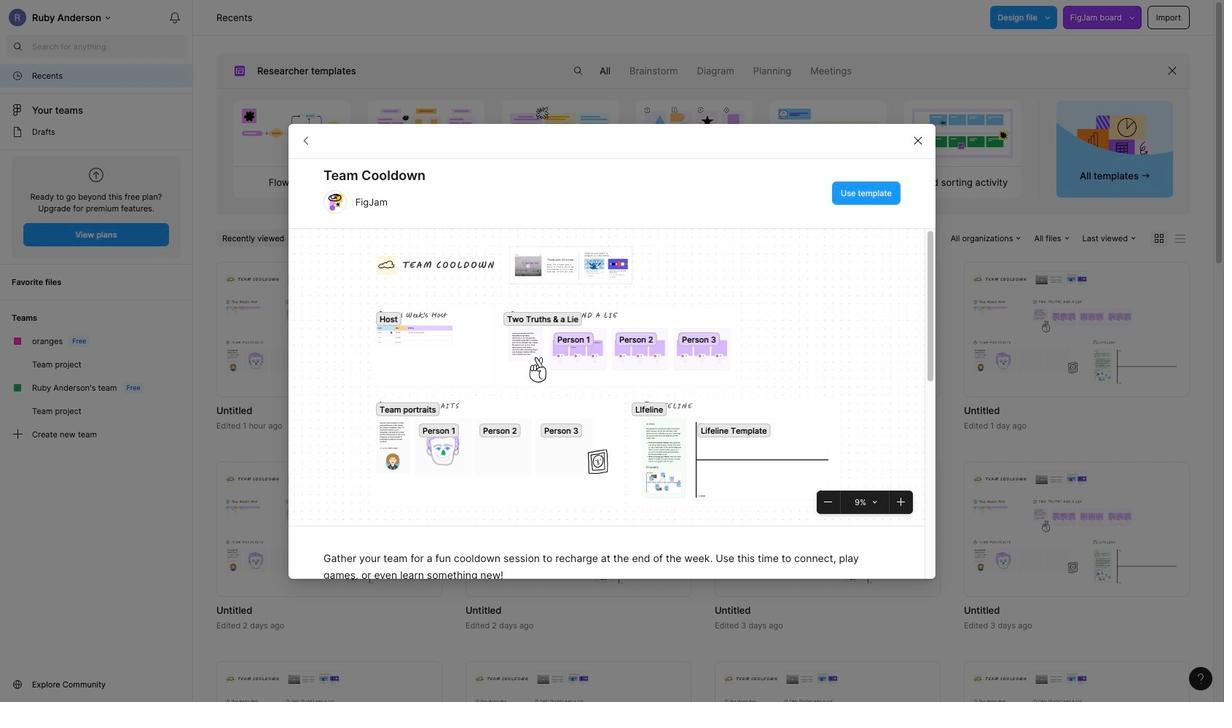Task type: vqa. For each thing, say whether or not it's contained in the screenshot.
Card sorting activity image
yes



Task type: describe. For each thing, give the bounding box(es) containing it.
search 32 image
[[566, 59, 590, 82]]

bell 32 image
[[163, 6, 187, 29]]

project retrospective image
[[503, 101, 619, 166]]

recent 16 image
[[12, 70, 23, 82]]

see all all templates image
[[1077, 114, 1153, 165]]

card sorting activity image
[[905, 101, 1021, 166]]

search 32 image
[[6, 35, 29, 58]]

community 16 image
[[12, 679, 23, 690]]

page 16 image
[[12, 126, 23, 138]]

brainstorm crazy 8s image
[[637, 101, 753, 166]]

user interview image
[[771, 101, 887, 166]]

flow chart image
[[234, 101, 350, 166]]

quarterly brainstorm image
[[368, 101, 485, 166]]



Task type: locate. For each thing, give the bounding box(es) containing it.
Search for anything text field
[[32, 41, 187, 52]]

select zoom level image
[[873, 500, 878, 504]]

dialog
[[289, 123, 936, 702]]

file thumbnail image
[[224, 271, 435, 388], [722, 271, 934, 388], [972, 271, 1183, 388], [473, 285, 685, 374], [224, 471, 435, 588], [473, 471, 685, 588], [722, 471, 934, 588], [972, 471, 1183, 588], [224, 670, 435, 702], [473, 670, 685, 702], [722, 670, 934, 702], [972, 670, 1183, 702]]



